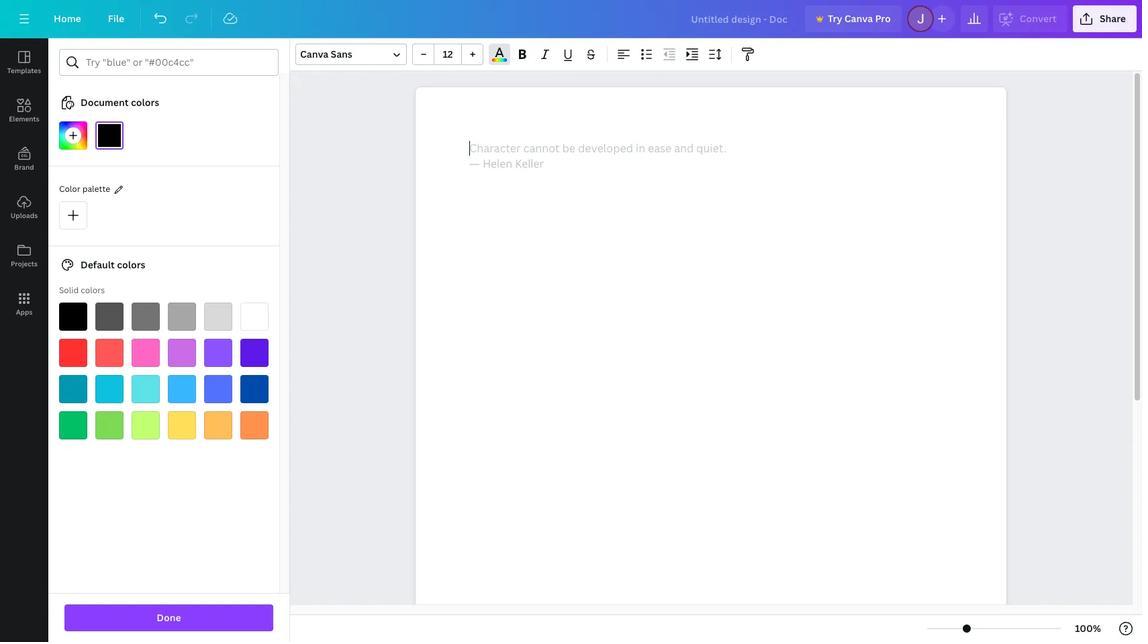 Task type: vqa. For each thing, say whether or not it's contained in the screenshot.
the topmost 2
no



Task type: locate. For each thing, give the bounding box(es) containing it.
purple #8c52ff image
[[204, 339, 232, 367]]

brand
[[14, 163, 34, 172]]

file button
[[97, 5, 135, 32]]

canva sans button
[[295, 44, 407, 65]]

#000000 image
[[95, 122, 124, 150]]

home link
[[43, 5, 92, 32]]

try canva pro button
[[805, 5, 902, 32]]

home
[[54, 12, 81, 25]]

colors right the default
[[117, 259, 145, 271]]

aqua blue #0cc0df image
[[95, 375, 124, 404], [95, 375, 124, 404]]

lime #c1ff72 image
[[132, 412, 160, 440]]

1 horizontal spatial canva
[[845, 12, 873, 25]]

turquoise blue #5ce1e6 image
[[132, 375, 160, 404]]

grass green #7ed957 image
[[95, 412, 124, 440], [95, 412, 124, 440]]

0 horizontal spatial canva
[[300, 48, 329, 60]]

dark gray #545454 image
[[95, 303, 124, 331]]

None text field
[[416, 87, 1007, 643]]

group
[[412, 44, 484, 65]]

1 vertical spatial colors
[[117, 259, 145, 271]]

green #00bf63 image
[[59, 412, 87, 440], [59, 412, 87, 440]]

orange #ff914d image
[[240, 412, 269, 440]]

uploads
[[11, 211, 38, 220]]

apps
[[16, 308, 32, 317]]

canva left sans
[[300, 48, 329, 60]]

main menu bar
[[0, 0, 1142, 38]]

canva right try
[[845, 12, 873, 25]]

try canva pro
[[828, 12, 891, 25]]

dark turquoise #0097b2 image
[[59, 375, 87, 404], [59, 375, 87, 404]]

add a new color image
[[59, 122, 87, 150]]

1 vertical spatial canva
[[300, 48, 329, 60]]

solid
[[59, 285, 79, 296]]

violet #5e17eb image
[[240, 339, 269, 367]]

share
[[1100, 12, 1126, 25]]

convert
[[1020, 12, 1057, 25]]

document
[[81, 96, 129, 109]]

#000000 image
[[95, 122, 124, 150]]

colors right solid
[[81, 285, 105, 296]]

0 vertical spatial add a new color image
[[59, 122, 87, 150]]

convert button
[[993, 5, 1068, 32]]

default
[[81, 259, 115, 271]]

side panel tab list
[[0, 38, 48, 328]]

cobalt blue #004aad image
[[240, 375, 269, 404]]

sans
[[331, 48, 352, 60]]

default colors
[[81, 259, 145, 271]]

gray #a6a6a6 image
[[168, 303, 196, 331], [168, 303, 196, 331]]

black #000000 image
[[59, 303, 87, 331], [59, 303, 87, 331]]

white #ffffff image
[[240, 303, 269, 331], [240, 303, 269, 331]]

yellow #ffde59 image
[[168, 412, 196, 440], [168, 412, 196, 440]]

1 vertical spatial add a new color image
[[59, 201, 87, 230]]

2 vertical spatial colors
[[81, 285, 105, 296]]

palette
[[82, 183, 110, 195]]

add a new color image
[[59, 122, 87, 150], [59, 201, 87, 230]]

0 vertical spatial canva
[[845, 12, 873, 25]]

add a new color image down color
[[59, 201, 87, 230]]

light blue #38b6ff image
[[168, 375, 196, 404], [168, 375, 196, 404]]

peach #ffbd59 image
[[204, 412, 232, 440]]

apps button
[[0, 280, 48, 328]]

cobalt blue #004aad image
[[240, 375, 269, 404]]

royal blue #5271ff image
[[204, 375, 232, 404], [204, 375, 232, 404]]

light gray #d9d9d9 image
[[204, 303, 232, 331]]

magenta #cb6ce6 image
[[168, 339, 196, 367]]

canva
[[845, 12, 873, 25], [300, 48, 329, 60]]

share button
[[1073, 5, 1137, 32]]

magenta #cb6ce6 image
[[168, 339, 196, 367]]

colors right document on the top
[[131, 96, 159, 109]]

pink #ff66c4 image
[[132, 339, 160, 367], [132, 339, 160, 367]]

canva sans
[[300, 48, 352, 60]]

color palette
[[59, 183, 110, 195]]

orange #ff914d image
[[240, 412, 269, 440]]

done
[[157, 612, 181, 625]]

0 vertical spatial colors
[[131, 96, 159, 109]]

color range image
[[492, 59, 507, 62], [492, 59, 507, 62]]

colors
[[131, 96, 159, 109], [117, 259, 145, 271], [81, 285, 105, 296]]

dark gray #545454 image
[[95, 303, 124, 331]]

add a new color image left #000000 icon
[[59, 122, 87, 150]]

canva inside button
[[845, 12, 873, 25]]



Task type: describe. For each thing, give the bounding box(es) containing it.
– – number field
[[439, 48, 457, 60]]

projects
[[11, 259, 38, 269]]

gray #737373 image
[[132, 303, 160, 331]]

1 add a new color image from the top
[[59, 122, 87, 150]]

file
[[108, 12, 124, 25]]

color
[[59, 183, 80, 195]]

uploads button
[[0, 183, 48, 232]]

coral red #ff5757 image
[[95, 339, 124, 367]]

pro
[[875, 12, 891, 25]]

projects button
[[0, 232, 48, 280]]

templates
[[7, 66, 41, 75]]

peach #ffbd59 image
[[204, 412, 232, 440]]

brand button
[[0, 135, 48, 183]]

gray #737373 image
[[132, 303, 160, 331]]

color palette button
[[59, 183, 110, 197]]

Design title text field
[[681, 5, 800, 32]]

templates button
[[0, 38, 48, 87]]

Try "blue" or "#00c4cc" search field
[[86, 50, 270, 75]]

solid colors
[[59, 285, 105, 296]]

done button
[[64, 605, 273, 632]]

document colors
[[81, 96, 159, 109]]

bright red #ff3131 image
[[59, 339, 87, 367]]

try
[[828, 12, 842, 25]]

colors for document colors
[[131, 96, 159, 109]]

turquoise blue #5ce1e6 image
[[132, 375, 160, 404]]

bright red #ff3131 image
[[59, 339, 87, 367]]

purple #8c52ff image
[[204, 339, 232, 367]]

100%
[[1075, 623, 1101, 635]]

light gray #d9d9d9 image
[[204, 303, 232, 331]]

canva inside dropdown button
[[300, 48, 329, 60]]

violet #5e17eb image
[[240, 339, 269, 367]]

colors for solid colors
[[81, 285, 105, 296]]

lime #c1ff72 image
[[132, 412, 160, 440]]

colors for default colors
[[117, 259, 145, 271]]

2 add a new color image from the top
[[59, 201, 87, 230]]

100% button
[[1066, 619, 1110, 640]]

coral red #ff5757 image
[[95, 339, 124, 367]]

elements button
[[0, 87, 48, 135]]

elements
[[9, 114, 39, 124]]



